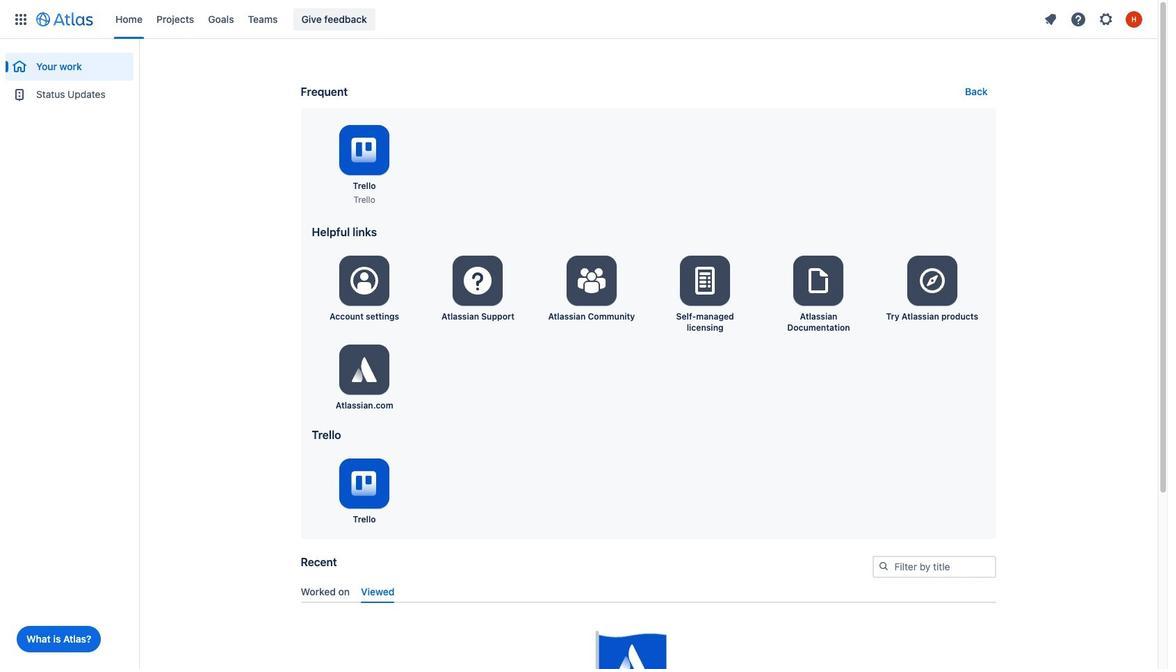 Task type: describe. For each thing, give the bounding box(es) containing it.
top element
[[8, 0, 1038, 39]]

notifications image
[[1042, 11, 1059, 27]]

Filter by title field
[[874, 558, 995, 577]]

switch to... image
[[13, 11, 29, 27]]



Task type: locate. For each thing, give the bounding box(es) containing it.
1 horizontal spatial settings image
[[575, 264, 608, 298]]

help icon image
[[1070, 11, 1087, 27]]

0 horizontal spatial settings image
[[348, 353, 381, 387]]

2 horizontal spatial settings image
[[802, 264, 835, 298]]

banner
[[0, 0, 1158, 39]]

search image
[[878, 561, 889, 572]]

account image
[[1126, 11, 1142, 27]]

group
[[6, 39, 133, 113]]

settings image
[[575, 264, 608, 298], [802, 264, 835, 298], [348, 353, 381, 387]]

tab list
[[295, 580, 1002, 603]]

settings image
[[1098, 11, 1115, 27], [348, 264, 381, 298], [461, 264, 495, 298], [688, 264, 722, 298], [916, 264, 949, 298]]

list
[[108, 0, 1038, 39], [1038, 8, 1149, 30]]



Task type: vqa. For each thing, say whether or not it's contained in the screenshot.
Add a follower image
no



